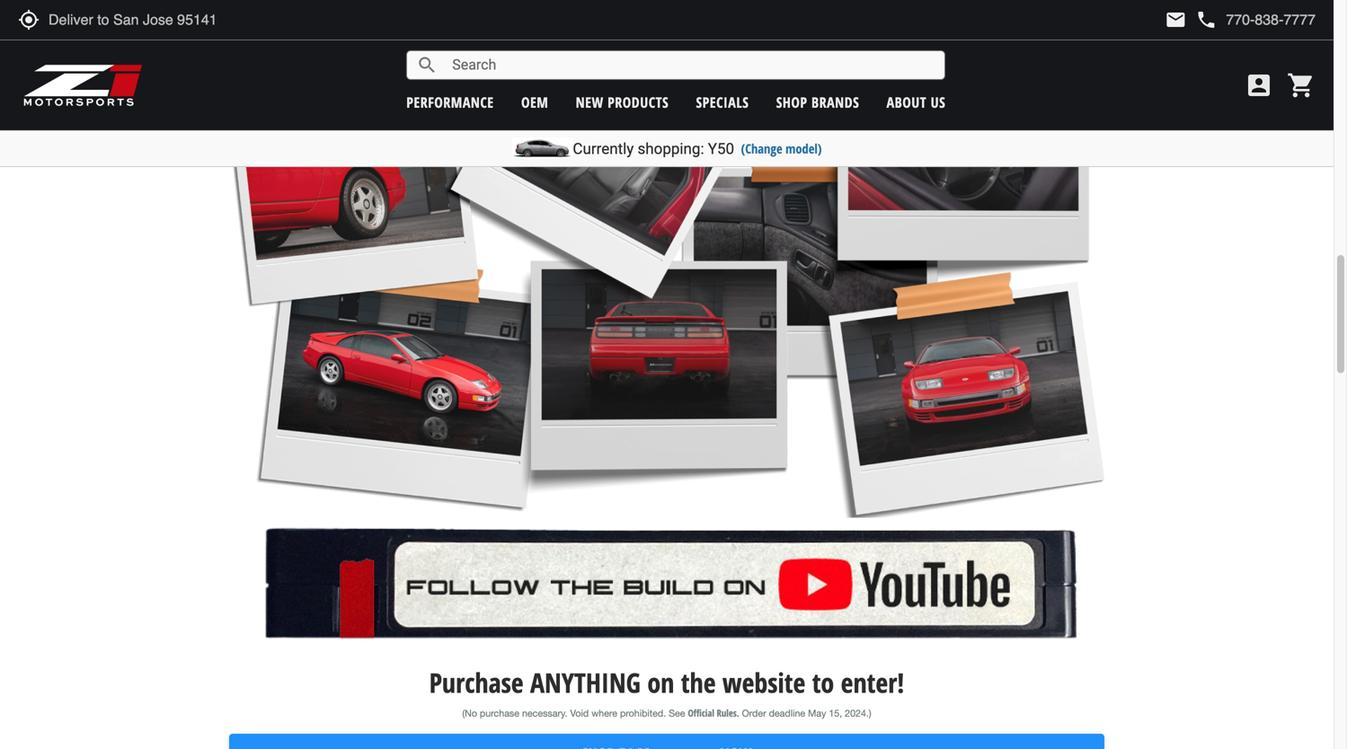 Task type: describe. For each thing, give the bounding box(es) containing it.
enter!
[[841, 665, 905, 701]]

z1 motorsports logo image
[[22, 63, 143, 108]]

anything
[[530, 665, 641, 701]]

order
[[742, 708, 766, 719]]

2024.)
[[845, 708, 871, 719]]

the
[[681, 665, 716, 701]]

about
[[887, 93, 927, 112]]

search
[[416, 54, 438, 76]]

currently
[[573, 140, 634, 158]]

about us
[[887, 93, 946, 112]]

performance link
[[406, 93, 494, 112]]

specials link
[[696, 93, 749, 112]]

mail phone
[[1165, 9, 1217, 31]]

purchase
[[480, 708, 519, 719]]

website
[[723, 665, 806, 701]]

performance
[[406, 93, 494, 112]]

account_box
[[1245, 71, 1274, 100]]

prohibited.
[[620, 708, 666, 719]]

on
[[647, 665, 674, 701]]

mail
[[1165, 9, 1187, 31]]

shopping:
[[638, 140, 704, 158]]

account_box link
[[1240, 71, 1278, 100]]

phone
[[1196, 9, 1217, 31]]

y50
[[708, 140, 734, 158]]

official rules. link
[[688, 707, 739, 720]]

about us link
[[887, 93, 946, 112]]

deadline
[[769, 708, 805, 719]]

void
[[570, 708, 589, 719]]

us
[[931, 93, 946, 112]]



Task type: vqa. For each thing, say whether or not it's contained in the screenshot.
products
yes



Task type: locate. For each thing, give the bounding box(es) containing it.
15,
[[829, 708, 842, 719]]

Search search field
[[438, 51, 945, 79]]

mail link
[[1165, 9, 1187, 31]]

where
[[592, 708, 617, 719]]

oem
[[521, 93, 549, 112]]

(no
[[462, 708, 477, 719]]

(change
[[741, 140, 783, 157]]

purchase anything on the website to enter! (no purchase necessary. void where prohibited. see official rules. order deadline may 15, 2024.)
[[429, 665, 905, 720]]

shop brands
[[776, 93, 859, 112]]

model)
[[786, 140, 822, 157]]

shop brands link
[[776, 93, 859, 112]]

phone link
[[1196, 9, 1316, 31]]

new
[[576, 93, 604, 112]]

specials
[[696, 93, 749, 112]]

shop
[[776, 93, 808, 112]]

official
[[688, 707, 714, 720]]

shopping_cart link
[[1283, 71, 1316, 100]]

(change model) link
[[741, 140, 822, 157]]

new products link
[[576, 93, 669, 112]]

necessary.
[[522, 708, 568, 719]]

new products
[[576, 93, 669, 112]]

purchase
[[429, 665, 524, 701]]

oem link
[[521, 93, 549, 112]]

shopping_cart
[[1287, 71, 1316, 100]]

currently shopping: y50 (change model)
[[573, 140, 822, 158]]

products
[[608, 93, 669, 112]]

see
[[669, 708, 685, 719]]

brands
[[812, 93, 859, 112]]

my_location
[[18, 9, 40, 31]]

rules.
[[717, 707, 739, 720]]

to
[[812, 665, 834, 701]]

may
[[808, 708, 826, 719]]



